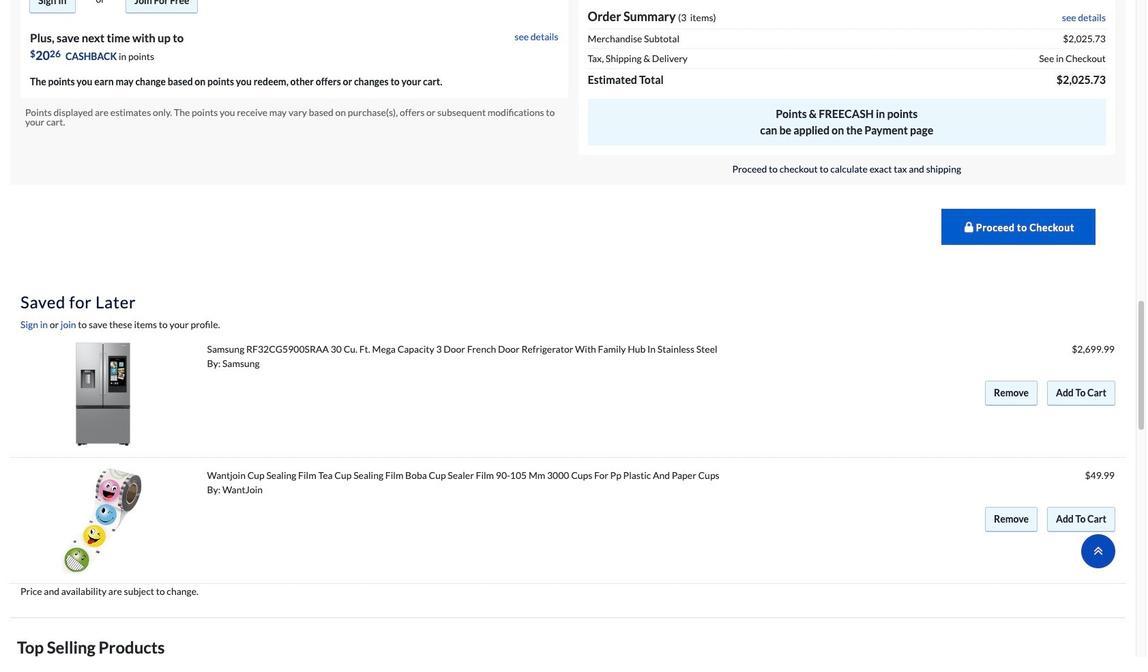 Task type: vqa. For each thing, say whether or not it's contained in the screenshot.
Wantjoin Cup Sealing Film Tea Cup Sealing Film Boba Cup Sealer Film 90-105 Mm 3000 Cups For Pp Plastic And Paper Cups image at the left bottom of the page
yes



Task type: locate. For each thing, give the bounding box(es) containing it.
wantjoin cup sealing film tea cup sealing film boba cup sealer film 90-105 mm 3000 cups for pp plastic and paper cups image
[[62, 468, 144, 574]]

samsung rf32cg5900sraa 30 cu. ft. mega capacity 3 door french door refrigerator with family hub in stainless steel image
[[50, 342, 156, 448]]

angle double up image
[[1094, 543, 1104, 558]]



